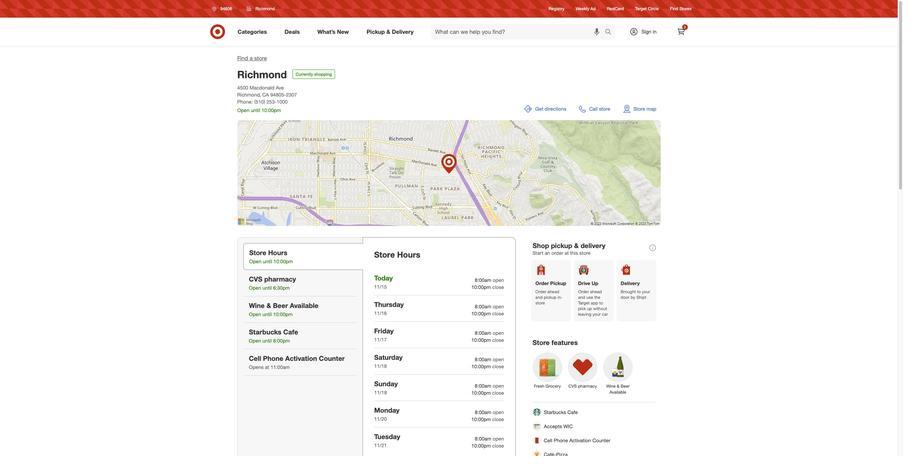 Task type: locate. For each thing, give the bounding box(es) containing it.
& inside wine & beer available open until 10:00pm
[[267, 302, 271, 310]]

cvs for cvs pharmacy
[[569, 384, 577, 389]]

11/18
[[374, 363, 387, 369]]

ahead
[[548, 289, 559, 295], [590, 289, 602, 295]]

delivery brought to your door by shipt
[[621, 281, 650, 300]]

0 vertical spatial pickup
[[551, 242, 572, 250]]

find
[[670, 6, 678, 11], [237, 55, 248, 62]]

shop
[[533, 242, 549, 250]]

0 horizontal spatial cvs
[[249, 275, 262, 283]]

1 vertical spatial delivery
[[621, 281, 640, 287]]

1 vertical spatial activation
[[569, 438, 591, 444]]

pickup right new in the top of the page
[[367, 28, 385, 35]]

1 horizontal spatial at
[[565, 250, 569, 256]]

richmond,
[[237, 92, 261, 98]]

1 vertical spatial starbucks
[[544, 410, 566, 416]]

call
[[589, 106, 598, 112]]

4 8:00am from the top
[[475, 357, 491, 363]]

0 horizontal spatial find
[[237, 55, 248, 62]]

deals
[[285, 28, 300, 35]]

0 vertical spatial pharmacy
[[264, 275, 296, 283]]

store up the cvs pharmacy open until 6:30pm on the left bottom
[[249, 249, 266, 257]]

target up pick
[[578, 301, 590, 306]]

0 vertical spatial to
[[637, 289, 641, 295]]

cafe for starbucks cafe open until 8:00pm
[[283, 328, 298, 336]]

wine for wine & beer available open until 10:00pm
[[249, 302, 265, 310]]

0 vertical spatial beer
[[273, 302, 288, 310]]

activation for cell phone activation counter opens at 11:00am
[[285, 355, 317, 363]]

1 vertical spatial counter
[[593, 438, 610, 444]]

up
[[587, 306, 592, 312]]

counter inside 'cell phone activation counter opens at 11:00am'
[[319, 355, 345, 363]]

store
[[634, 106, 645, 112], [249, 249, 266, 257], [374, 250, 395, 260], [533, 339, 550, 347]]

store inside the store map button
[[634, 106, 645, 112]]

8:00am for saturday
[[475, 357, 491, 363]]

fresh grocery
[[534, 384, 561, 389]]

open for sunday
[[493, 383, 504, 389]]

phone inside 'cell phone activation counter opens at 11:00am'
[[263, 355, 283, 363]]

& for wine & beer available open until 10:00pm
[[267, 302, 271, 310]]

11/21
[[374, 443, 387, 449]]

store for store hours
[[374, 250, 395, 260]]

10:00pm for sunday
[[472, 390, 491, 396]]

cell for cell phone activation counter opens at 11:00am
[[249, 355, 261, 363]]

until inside 4500 macdonald ave richmond, ca 94805-2307 phone: (510) 253-1000 open until 10:00pm
[[251, 107, 260, 113]]

2 8:00am open 10:00pm close from the top
[[472, 304, 504, 317]]

1 vertical spatial phone
[[554, 438, 568, 444]]

close for saturday
[[492, 364, 504, 370]]

at right opens
[[265, 365, 269, 371]]

1 horizontal spatial hours
[[397, 250, 420, 260]]

0 horizontal spatial phone
[[263, 355, 283, 363]]

0 vertical spatial richmond
[[255, 6, 275, 11]]

1 vertical spatial your
[[593, 312, 601, 317]]

5 8:00am open 10:00pm close from the top
[[472, 383, 504, 396]]

open inside starbucks cafe open until 8:00pm
[[249, 338, 261, 344]]

10:00pm inside wine & beer available open until 10:00pm
[[273, 312, 293, 318]]

beer
[[273, 302, 288, 310], [621, 384, 630, 389]]

0 horizontal spatial cell
[[249, 355, 261, 363]]

open
[[493, 277, 504, 283], [493, 304, 504, 310], [493, 330, 504, 336], [493, 357, 504, 363], [493, 383, 504, 389], [493, 410, 504, 416], [493, 436, 504, 442]]

starbucks up accepts
[[544, 410, 566, 416]]

6 8:00am open 10:00pm close from the top
[[472, 410, 504, 423]]

open for saturday
[[493, 357, 504, 363]]

starbucks
[[249, 328, 282, 336], [544, 410, 566, 416]]

0 vertical spatial find
[[670, 6, 678, 11]]

pickup left 'in-'
[[544, 295, 557, 300]]

and for drive
[[578, 295, 585, 300]]

pickup up order
[[551, 242, 572, 250]]

1 horizontal spatial your
[[642, 289, 650, 295]]

ahead inside order pickup order ahead and pickup in- store
[[548, 289, 559, 295]]

and left 'in-'
[[536, 295, 543, 300]]

0 vertical spatial delivery
[[392, 28, 414, 35]]

1 horizontal spatial cvs
[[569, 384, 577, 389]]

1 vertical spatial find
[[237, 55, 248, 62]]

1 horizontal spatial cell
[[544, 438, 553, 444]]

94805-
[[270, 92, 286, 98]]

beer inside wine & beer available
[[621, 384, 630, 389]]

2 close from the top
[[492, 311, 504, 317]]

get directions link
[[520, 101, 571, 118]]

8:00am for sunday
[[475, 383, 491, 389]]

1 horizontal spatial pharmacy
[[578, 384, 597, 389]]

until up starbucks cafe open until 8:00pm
[[263, 312, 272, 318]]

5 open from the top
[[493, 383, 504, 389]]

0 vertical spatial pickup
[[367, 28, 385, 35]]

0 horizontal spatial hours
[[268, 249, 287, 257]]

pharmacy for cvs pharmacy open until 6:30pm
[[264, 275, 296, 283]]

starbucks up 8:00pm
[[249, 328, 282, 336]]

3 8:00am from the top
[[475, 330, 491, 336]]

1 vertical spatial available
[[610, 390, 627, 395]]

weekly
[[576, 6, 589, 11]]

2
[[684, 25, 686, 29]]

1 horizontal spatial cafe
[[568, 410, 578, 416]]

0 vertical spatial cafe
[[283, 328, 298, 336]]

starbucks inside starbucks cafe open until 8:00pm
[[249, 328, 282, 336]]

categories
[[238, 28, 267, 35]]

richmond
[[255, 6, 275, 11], [237, 68, 287, 81]]

4500
[[237, 85, 248, 91]]

your inside drive up order ahead and use the target app to pick up without leaving your car
[[593, 312, 601, 317]]

until inside starbucks cafe open until 8:00pm
[[263, 338, 272, 344]]

a
[[250, 55, 253, 62]]

cafe inside starbucks cafe open until 8:00pm
[[283, 328, 298, 336]]

today
[[374, 274, 393, 282]]

1 horizontal spatial phone
[[554, 438, 568, 444]]

wine inside wine & beer available open until 10:00pm
[[249, 302, 265, 310]]

10:00pm for friday
[[472, 337, 491, 343]]

7 8:00am from the top
[[475, 436, 491, 442]]

sign in
[[642, 29, 657, 35]]

thursday
[[374, 301, 404, 309]]

1 open from the top
[[493, 277, 504, 283]]

10:00pm inside 4500 macdonald ave richmond, ca 94805-2307 phone: (510) 253-1000 open until 10:00pm
[[262, 107, 281, 113]]

an
[[545, 250, 550, 256]]

open left 6:30pm
[[249, 285, 261, 291]]

1 vertical spatial cvs
[[569, 384, 577, 389]]

delivery inside pickup & delivery link
[[392, 28, 414, 35]]

3 close from the top
[[492, 337, 504, 343]]

1 horizontal spatial starbucks
[[544, 410, 566, 416]]

cell down accepts
[[544, 438, 553, 444]]

0 vertical spatial phone
[[263, 355, 283, 363]]

available for wine & beer available
[[610, 390, 627, 395]]

store capabilities with hours, vertical tabs tab list
[[237, 237, 363, 457]]

0 vertical spatial cell
[[249, 355, 261, 363]]

at inside shop pickup & delivery start an order at this store
[[565, 250, 569, 256]]

1 horizontal spatial wine
[[606, 384, 616, 389]]

1 horizontal spatial delivery
[[621, 281, 640, 287]]

cafe for starbucks cafe
[[568, 410, 578, 416]]

11/17
[[374, 337, 387, 343]]

registry link
[[549, 6, 565, 12]]

0 vertical spatial your
[[642, 289, 650, 295]]

target circle link
[[635, 6, 659, 12]]

1 and from the left
[[536, 295, 543, 300]]

store inside the store hours open until 10:00pm
[[249, 249, 266, 257]]

4 close from the top
[[492, 364, 504, 370]]

cvs inside the cvs pharmacy open until 6:30pm
[[249, 275, 262, 283]]

find left stores
[[670, 6, 678, 11]]

pickup
[[551, 242, 572, 250], [544, 295, 557, 300]]

10:00pm inside the store hours open until 10:00pm
[[274, 259, 293, 265]]

cell inside 'cell phone activation counter opens at 11:00am'
[[249, 355, 261, 363]]

1 horizontal spatial to
[[637, 289, 641, 295]]

1 8:00am open 10:00pm close from the top
[[472, 277, 504, 290]]

what's new
[[317, 28, 349, 35]]

94806
[[220, 6, 232, 11]]

open
[[237, 107, 250, 113], [249, 259, 262, 265], [249, 285, 261, 291], [249, 312, 261, 318], [249, 338, 261, 344]]

available inside wine & beer available
[[610, 390, 627, 395]]

1 horizontal spatial available
[[610, 390, 627, 395]]

to
[[637, 289, 641, 295], [599, 301, 603, 306]]

your
[[642, 289, 650, 295], [593, 312, 601, 317]]

10:00pm
[[262, 107, 281, 113], [274, 259, 293, 265], [472, 284, 491, 290], [472, 311, 491, 317], [273, 312, 293, 318], [472, 337, 491, 343], [472, 364, 491, 370], [472, 390, 491, 396], [472, 417, 491, 423], [472, 443, 491, 449]]

your down without
[[593, 312, 601, 317]]

macdonald
[[250, 85, 274, 91]]

store left features
[[533, 339, 550, 347]]

1 horizontal spatial ahead
[[590, 289, 602, 295]]

0 horizontal spatial activation
[[285, 355, 317, 363]]

use
[[587, 295, 593, 300]]

weekly ad link
[[576, 6, 596, 12]]

find a store
[[237, 55, 267, 62]]

open for starbucks cafe
[[249, 338, 261, 344]]

1 horizontal spatial beer
[[621, 384, 630, 389]]

0 vertical spatial activation
[[285, 355, 317, 363]]

1 vertical spatial cell
[[544, 438, 553, 444]]

until for cvs
[[263, 285, 272, 291]]

store for store features
[[533, 339, 550, 347]]

0 horizontal spatial available
[[290, 302, 319, 310]]

activation up 11:00am
[[285, 355, 317, 363]]

open up starbucks cafe open until 8:00pm
[[249, 312, 261, 318]]

cvs down the store hours open until 10:00pm
[[249, 275, 262, 283]]

friday 11/17
[[374, 327, 394, 343]]

7 8:00am open 10:00pm close from the top
[[472, 436, 504, 449]]

cafe up wic
[[568, 410, 578, 416]]

1 vertical spatial at
[[265, 365, 269, 371]]

6 close from the top
[[492, 417, 504, 423]]

at left 'this'
[[565, 250, 569, 256]]

1 vertical spatial cafe
[[568, 410, 578, 416]]

1 horizontal spatial activation
[[569, 438, 591, 444]]

cvs for cvs pharmacy open until 6:30pm
[[249, 275, 262, 283]]

beer for wine & beer available
[[621, 384, 630, 389]]

wine
[[249, 302, 265, 310], [606, 384, 616, 389]]

your up shipt
[[642, 289, 650, 295]]

0 horizontal spatial at
[[265, 365, 269, 371]]

open down phone:
[[237, 107, 250, 113]]

0 horizontal spatial ahead
[[548, 289, 559, 295]]

cafe up 8:00pm
[[283, 328, 298, 336]]

pharmacy inside the cvs pharmacy open until 6:30pm
[[264, 275, 296, 283]]

1 vertical spatial pharmacy
[[578, 384, 597, 389]]

8:00am
[[475, 277, 491, 283], [475, 304, 491, 310], [475, 330, 491, 336], [475, 357, 491, 363], [475, 383, 491, 389], [475, 410, 491, 416], [475, 436, 491, 442]]

cell up opens
[[249, 355, 261, 363]]

cell phone activation counter
[[544, 438, 610, 444]]

cell for cell phone activation counter
[[544, 438, 553, 444]]

wine for wine & beer available
[[606, 384, 616, 389]]

2 and from the left
[[578, 295, 585, 300]]

5 8:00am from the top
[[475, 383, 491, 389]]

target left the "circle"
[[635, 6, 647, 11]]

2 ahead from the left
[[590, 289, 602, 295]]

close for sunday
[[492, 390, 504, 396]]

find left a
[[237, 55, 248, 62]]

8:00am for thursday
[[475, 304, 491, 310]]

activation for cell phone activation counter
[[569, 438, 591, 444]]

stores
[[680, 6, 692, 11]]

0 vertical spatial wine
[[249, 302, 265, 310]]

2 8:00am from the top
[[475, 304, 491, 310]]

2 open from the top
[[493, 304, 504, 310]]

available
[[290, 302, 319, 310], [610, 390, 627, 395]]

pharmacy left wine & beer available
[[578, 384, 597, 389]]

1 horizontal spatial pickup
[[550, 281, 566, 287]]

drive
[[578, 281, 590, 287]]

store up 'today'
[[374, 250, 395, 260]]

weekly ad
[[576, 6, 596, 11]]

the
[[595, 295, 601, 300]]

8:00am for tuesday
[[475, 436, 491, 442]]

0 horizontal spatial beer
[[273, 302, 288, 310]]

store left map
[[634, 106, 645, 112]]

to up without
[[599, 301, 603, 306]]

ahead up 'in-'
[[548, 289, 559, 295]]

beer inside wine & beer available open until 10:00pm
[[273, 302, 288, 310]]

starbucks cafe open until 8:00pm
[[249, 328, 298, 344]]

open for today
[[493, 277, 504, 283]]

0 horizontal spatial to
[[599, 301, 603, 306]]

7 open from the top
[[493, 436, 504, 442]]

currently shopping
[[296, 72, 332, 77]]

open for tuesday
[[493, 436, 504, 442]]

hours inside the store hours open until 10:00pm
[[268, 249, 287, 257]]

store map
[[634, 106, 656, 112]]

hours for store hours
[[397, 250, 420, 260]]

0 horizontal spatial delivery
[[392, 28, 414, 35]]

& for pickup & delivery
[[387, 28, 390, 35]]

1 8:00am from the top
[[475, 277, 491, 283]]

order
[[536, 281, 549, 287], [536, 289, 546, 295], [578, 289, 589, 295]]

until left 6:30pm
[[263, 285, 272, 291]]

phone down accepts wic
[[554, 438, 568, 444]]

beer for wine & beer available open until 10:00pm
[[273, 302, 288, 310]]

wine inside wine & beer available
[[606, 384, 616, 389]]

until inside wine & beer available open until 10:00pm
[[263, 312, 272, 318]]

cell
[[249, 355, 261, 363], [544, 438, 553, 444]]

and inside drive up order ahead and use the target app to pick up without leaving your car
[[578, 295, 585, 300]]

1 vertical spatial target
[[578, 301, 590, 306]]

store inside button
[[599, 106, 610, 112]]

store for store hours open until 10:00pm
[[249, 249, 266, 257]]

grocery
[[546, 384, 561, 389]]

0 horizontal spatial counter
[[319, 355, 345, 363]]

your inside "delivery brought to your door by shipt"
[[642, 289, 650, 295]]

phone up 11:00am
[[263, 355, 283, 363]]

0 horizontal spatial wine
[[249, 302, 265, 310]]

delivery inside "delivery brought to your door by shipt"
[[621, 281, 640, 287]]

1 horizontal spatial and
[[578, 295, 585, 300]]

open left 8:00pm
[[249, 338, 261, 344]]

order inside drive up order ahead and use the target app to pick up without leaving your car
[[578, 289, 589, 295]]

1 vertical spatial pickup
[[550, 281, 566, 287]]

monday
[[374, 406, 400, 415]]

ahead inside drive up order ahead and use the target app to pick up without leaving your car
[[590, 289, 602, 295]]

8:00am for today
[[475, 277, 491, 283]]

1 vertical spatial to
[[599, 301, 603, 306]]

friday
[[374, 327, 394, 335]]

1 horizontal spatial counter
[[593, 438, 610, 444]]

until left 8:00pm
[[263, 338, 272, 344]]

5 close from the top
[[492, 390, 504, 396]]

1 vertical spatial beer
[[621, 384, 630, 389]]

0 horizontal spatial your
[[593, 312, 601, 317]]

phone for cell phone activation counter
[[554, 438, 568, 444]]

1 horizontal spatial target
[[635, 6, 647, 11]]

today 11/15
[[374, 274, 393, 290]]

10:00pm for saturday
[[472, 364, 491, 370]]

1 vertical spatial wine
[[606, 384, 616, 389]]

4 8:00am open 10:00pm close from the top
[[472, 357, 504, 370]]

1 horizontal spatial find
[[670, 6, 678, 11]]

circle
[[648, 6, 659, 11]]

activation inside 'cell phone activation counter opens at 11:00am'
[[285, 355, 317, 363]]

1 close from the top
[[492, 284, 504, 290]]

pickup up 'in-'
[[550, 281, 566, 287]]

saturday 11/18
[[374, 354, 403, 369]]

0 vertical spatial cvs
[[249, 275, 262, 283]]

search button
[[602, 24, 619, 41]]

open inside the store hours open until 10:00pm
[[249, 259, 262, 265]]

cvs right "grocery"
[[569, 384, 577, 389]]

by
[[631, 295, 635, 300]]

map
[[647, 106, 656, 112]]

richmond up macdonald
[[237, 68, 287, 81]]

to up shipt
[[637, 289, 641, 295]]

close for thursday
[[492, 311, 504, 317]]

available inside wine & beer available open until 10:00pm
[[290, 302, 319, 310]]

close
[[492, 284, 504, 290], [492, 311, 504, 317], [492, 337, 504, 343], [492, 364, 504, 370], [492, 390, 504, 396], [492, 417, 504, 423], [492, 443, 504, 449]]

open inside the cvs pharmacy open until 6:30pm
[[249, 285, 261, 291]]

drive up order ahead and use the target app to pick up without leaving your car
[[578, 281, 608, 317]]

0 vertical spatial starbucks
[[249, 328, 282, 336]]

starbucks for starbucks cafe
[[544, 410, 566, 416]]

0 horizontal spatial cafe
[[283, 328, 298, 336]]

until down the (510)
[[251, 107, 260, 113]]

close for tuesday
[[492, 443, 504, 449]]

cell phone activation counter opens at 11:00am
[[249, 355, 345, 371]]

get directions
[[535, 106, 566, 112]]

4 open from the top
[[493, 357, 504, 363]]

opens
[[249, 365, 264, 371]]

open up the cvs pharmacy open until 6:30pm on the left bottom
[[249, 259, 262, 265]]

activation down wic
[[569, 438, 591, 444]]

until up the cvs pharmacy open until 6:30pm on the left bottom
[[263, 259, 272, 265]]

6 open from the top
[[493, 410, 504, 416]]

activation
[[285, 355, 317, 363], [569, 438, 591, 444]]

1 ahead from the left
[[548, 289, 559, 295]]

redcard link
[[607, 6, 624, 12]]

6 8:00am from the top
[[475, 410, 491, 416]]

richmond up categories link
[[255, 6, 275, 11]]

find for find a store
[[237, 55, 248, 62]]

until inside the store hours open until 10:00pm
[[263, 259, 272, 265]]

wine down the cvs pharmacy open until 6:30pm on the left bottom
[[249, 302, 265, 310]]

pharmacy up 6:30pm
[[264, 275, 296, 283]]

1 vertical spatial pickup
[[544, 295, 557, 300]]

0 horizontal spatial pharmacy
[[264, 275, 296, 283]]

3 8:00am open 10:00pm close from the top
[[472, 330, 504, 343]]

94806 button
[[208, 2, 240, 15]]

3 open from the top
[[493, 330, 504, 336]]

0 vertical spatial counter
[[319, 355, 345, 363]]

until inside the cvs pharmacy open until 6:30pm
[[263, 285, 272, 291]]

available for wine & beer available open until 10:00pm
[[290, 302, 319, 310]]

wine right cvs pharmacy
[[606, 384, 616, 389]]

and left use
[[578, 295, 585, 300]]

ahead up the
[[590, 289, 602, 295]]

7 close from the top
[[492, 443, 504, 449]]

and inside order pickup order ahead and pickup in- store
[[536, 295, 543, 300]]

0 horizontal spatial target
[[578, 301, 590, 306]]

delivery
[[581, 242, 606, 250]]

pick
[[578, 306, 586, 312]]

0 horizontal spatial starbucks
[[249, 328, 282, 336]]

0 vertical spatial available
[[290, 302, 319, 310]]

0 horizontal spatial and
[[536, 295, 543, 300]]

0 vertical spatial at
[[565, 250, 569, 256]]

without
[[593, 306, 607, 312]]

shipt
[[637, 295, 646, 300]]

& inside wine & beer available
[[617, 384, 620, 389]]



Task type: describe. For each thing, give the bounding box(es) containing it.
cvs pharmacy open until 6:30pm
[[249, 275, 296, 291]]

ad
[[591, 6, 596, 11]]

0 horizontal spatial pickup
[[367, 28, 385, 35]]

start
[[533, 250, 543, 256]]

253-
[[267, 99, 277, 105]]

get
[[535, 106, 543, 112]]

and for order
[[536, 295, 543, 300]]

store features
[[533, 339, 578, 347]]

close for friday
[[492, 337, 504, 343]]

store inside order pickup order ahead and pickup in- store
[[536, 301, 545, 306]]

ca
[[262, 92, 269, 98]]

10:00pm for thursday
[[472, 311, 491, 317]]

store inside shop pickup & delivery start an order at this store
[[580, 250, 591, 256]]

cvs pharmacy
[[569, 384, 597, 389]]

2307
[[286, 92, 297, 98]]

ahead for up
[[590, 289, 602, 295]]

open for cvs pharmacy
[[249, 285, 261, 291]]

thursday 11/16
[[374, 301, 404, 317]]

find stores link
[[670, 6, 692, 12]]

in
[[653, 29, 657, 35]]

until for store
[[263, 259, 272, 265]]

open for monday
[[493, 410, 504, 416]]

What can we help you find? suggestions appear below search field
[[431, 24, 607, 40]]

in-
[[558, 295, 563, 300]]

call store button
[[575, 101, 615, 118]]

close for monday
[[492, 417, 504, 423]]

tuesday
[[374, 433, 400, 441]]

until for starbucks
[[263, 338, 272, 344]]

10:00pm for today
[[472, 284, 491, 290]]

11/16
[[374, 311, 387, 317]]

target circle
[[635, 6, 659, 11]]

pickup inside order pickup order ahead and pickup in- store
[[544, 295, 557, 300]]

& for wine & beer available
[[617, 384, 620, 389]]

counter for cell phone activation counter opens at 11:00am
[[319, 355, 345, 363]]

8:00am for friday
[[475, 330, 491, 336]]

8:00am open 10:00pm close for monday
[[472, 410, 504, 423]]

pharmacy for cvs pharmacy
[[578, 384, 597, 389]]

what's
[[317, 28, 336, 35]]

8:00am open 10:00pm close for thursday
[[472, 304, 504, 317]]

10:00pm for tuesday
[[472, 443, 491, 449]]

order pickup order ahead and pickup in- store
[[536, 281, 566, 306]]

phone for cell phone activation counter opens at 11:00am
[[263, 355, 283, 363]]

accepts
[[544, 424, 562, 430]]

monday 11/20
[[374, 406, 400, 422]]

cvs pharmacy link
[[565, 350, 601, 391]]

up
[[592, 281, 598, 287]]

open inside wine & beer available open until 10:00pm
[[249, 312, 261, 318]]

open for store hours
[[249, 259, 262, 265]]

richmond map image
[[237, 120, 661, 226]]

hours for store hours open until 10:00pm
[[268, 249, 287, 257]]

find stores
[[670, 6, 692, 11]]

pickup inside shop pickup & delivery start an order at this store
[[551, 242, 572, 250]]

11/19
[[374, 390, 387, 396]]

call store
[[589, 106, 610, 112]]

8:00pm
[[273, 338, 290, 344]]

starbucks cafe
[[544, 410, 578, 416]]

search
[[602, 29, 619, 36]]

directions
[[545, 106, 566, 112]]

open for friday
[[493, 330, 504, 336]]

at inside 'cell phone activation counter opens at 11:00am'
[[265, 365, 269, 371]]

pickup inside order pickup order ahead and pickup in- store
[[550, 281, 566, 287]]

sunday 11/19
[[374, 380, 398, 396]]

sunday
[[374, 380, 398, 388]]

8:00am open 10:00pm close for today
[[472, 277, 504, 290]]

wine & beer available open until 10:00pm
[[249, 302, 319, 318]]

store for store map
[[634, 106, 645, 112]]

8:00am open 10:00pm close for friday
[[472, 330, 504, 343]]

8:00am open 10:00pm close for tuesday
[[472, 436, 504, 449]]

order
[[552, 250, 563, 256]]

to inside drive up order ahead and use the target app to pick up without leaving your car
[[599, 301, 603, 306]]

store map button
[[619, 101, 661, 118]]

fresh grocery link
[[530, 350, 565, 391]]

10:00pm for monday
[[472, 417, 491, 423]]

phone:
[[237, 99, 253, 105]]

starbucks for starbucks cafe open until 8:00pm
[[249, 328, 282, 336]]

11:00am
[[271, 365, 290, 371]]

app
[[591, 301, 598, 306]]

wic
[[564, 424, 573, 430]]

brought
[[621, 289, 636, 295]]

fresh
[[534, 384, 545, 389]]

(510)
[[254, 99, 265, 105]]

door
[[621, 295, 630, 300]]

11/20
[[374, 416, 387, 422]]

find for find stores
[[670, 6, 678, 11]]

pickup & delivery
[[367, 28, 414, 35]]

1000
[[277, 99, 288, 105]]

& inside shop pickup & delivery start an order at this store
[[574, 242, 579, 250]]

shop pickup & delivery start an order at this store
[[533, 242, 606, 256]]

order for order pickup
[[536, 289, 546, 295]]

8:00am open 10:00pm close for sunday
[[472, 383, 504, 396]]

ave
[[276, 85, 284, 91]]

8:00am for monday
[[475, 410, 491, 416]]

redcard
[[607, 6, 624, 11]]

4500 macdonald ave richmond, ca 94805-2307 phone: (510) 253-1000 open until 10:00pm
[[237, 85, 297, 113]]

to inside "delivery brought to your door by shipt"
[[637, 289, 641, 295]]

0 vertical spatial target
[[635, 6, 647, 11]]

counter for cell phone activation counter
[[593, 438, 610, 444]]

store hours
[[374, 250, 420, 260]]

6:30pm
[[273, 285, 290, 291]]

close for today
[[492, 284, 504, 290]]

ahead for pickup
[[548, 289, 559, 295]]

store hours open until 10:00pm
[[249, 249, 293, 265]]

car
[[602, 312, 608, 317]]

categories link
[[232, 24, 276, 40]]

richmond inside richmond dropdown button
[[255, 6, 275, 11]]

this
[[570, 250, 578, 256]]

shopping
[[314, 72, 332, 77]]

8:00am open 10:00pm close for saturday
[[472, 357, 504, 370]]

registry
[[549, 6, 565, 11]]

what's new link
[[311, 24, 358, 40]]

open for thursday
[[493, 304, 504, 310]]

leaving
[[578, 312, 592, 317]]

order for drive up
[[578, 289, 589, 295]]

wine & beer available link
[[601, 350, 636, 397]]

target inside drive up order ahead and use the target app to pick up without leaving your car
[[578, 301, 590, 306]]

1 vertical spatial richmond
[[237, 68, 287, 81]]

features
[[552, 339, 578, 347]]

sign
[[642, 29, 652, 35]]

sign in link
[[624, 24, 668, 40]]

open inside 4500 macdonald ave richmond, ca 94805-2307 phone: (510) 253-1000 open until 10:00pm
[[237, 107, 250, 113]]



Task type: vqa. For each thing, say whether or not it's contained in the screenshot.


